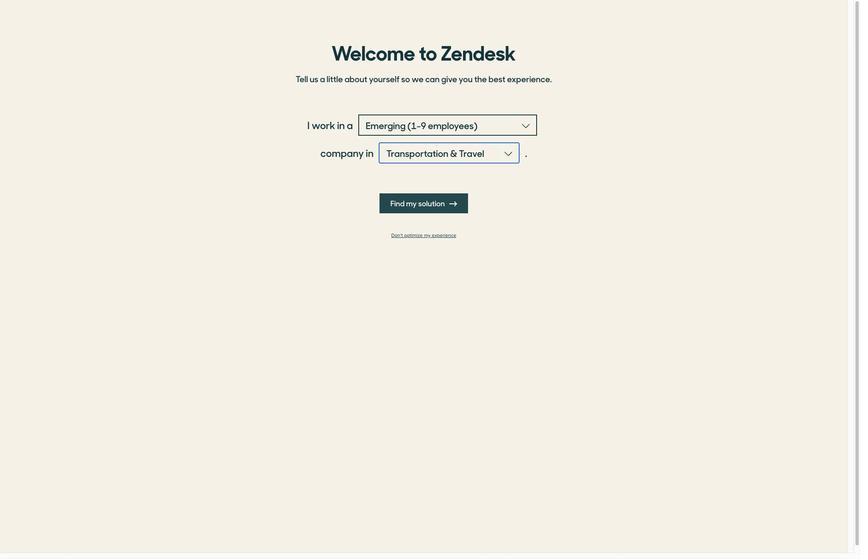Task type: vqa. For each thing, say whether or not it's contained in the screenshot.
You
yes



Task type: describe. For each thing, give the bounding box(es) containing it.
tell
[[296, 73, 308, 85]]

company in
[[320, 146, 374, 160]]

i
[[307, 118, 310, 132]]

about
[[345, 73, 367, 85]]

us
[[310, 73, 318, 85]]

can
[[425, 73, 440, 85]]

the
[[474, 73, 487, 85]]

so
[[401, 73, 410, 85]]

find     my solution
[[390, 198, 446, 209]]

you
[[459, 73, 473, 85]]

find     my solution button
[[380, 194, 468, 214]]

tell us a little about yourself so we can give you the best experience.
[[296, 73, 552, 85]]

optimize
[[404, 233, 423, 239]]

.
[[525, 146, 527, 160]]

work
[[312, 118, 335, 132]]

find
[[390, 198, 405, 209]]

1 vertical spatial my
[[424, 233, 430, 239]]

experience.
[[507, 73, 552, 85]]

don't
[[391, 233, 403, 239]]



Task type: locate. For each thing, give the bounding box(es) containing it.
1 horizontal spatial a
[[347, 118, 353, 132]]

1 vertical spatial a
[[347, 118, 353, 132]]

in right work
[[337, 118, 345, 132]]

1 vertical spatial in
[[366, 146, 374, 160]]

i work in a
[[307, 118, 353, 132]]

experience
[[432, 233, 456, 239]]

little
[[327, 73, 343, 85]]

best
[[489, 73, 505, 85]]

1 horizontal spatial in
[[366, 146, 374, 160]]

my
[[406, 198, 417, 209], [424, 233, 430, 239]]

welcome to zendesk
[[332, 37, 516, 66]]

welcome
[[332, 37, 415, 66]]

we
[[412, 73, 424, 85]]

a right us
[[320, 73, 325, 85]]

my right optimize
[[424, 233, 430, 239]]

0 horizontal spatial a
[[320, 73, 325, 85]]

don't optimize my experience link
[[291, 233, 557, 239]]

in
[[337, 118, 345, 132], [366, 146, 374, 160]]

give
[[441, 73, 457, 85]]

arrow right image
[[450, 200, 457, 208]]

0 vertical spatial in
[[337, 118, 345, 132]]

0 horizontal spatial my
[[406, 198, 417, 209]]

in right company
[[366, 146, 374, 160]]

zendesk
[[441, 37, 516, 66]]

0 vertical spatial my
[[406, 198, 417, 209]]

a right work
[[347, 118, 353, 132]]

yourself
[[369, 73, 400, 85]]

0 horizontal spatial in
[[337, 118, 345, 132]]

to
[[419, 37, 437, 66]]

solution
[[418, 198, 445, 209]]

company
[[320, 146, 364, 160]]

1 horizontal spatial my
[[424, 233, 430, 239]]

don't optimize my experience
[[391, 233, 456, 239]]

a
[[320, 73, 325, 85], [347, 118, 353, 132]]

my right find
[[406, 198, 417, 209]]

my inside find     my solution button
[[406, 198, 417, 209]]

0 vertical spatial a
[[320, 73, 325, 85]]



